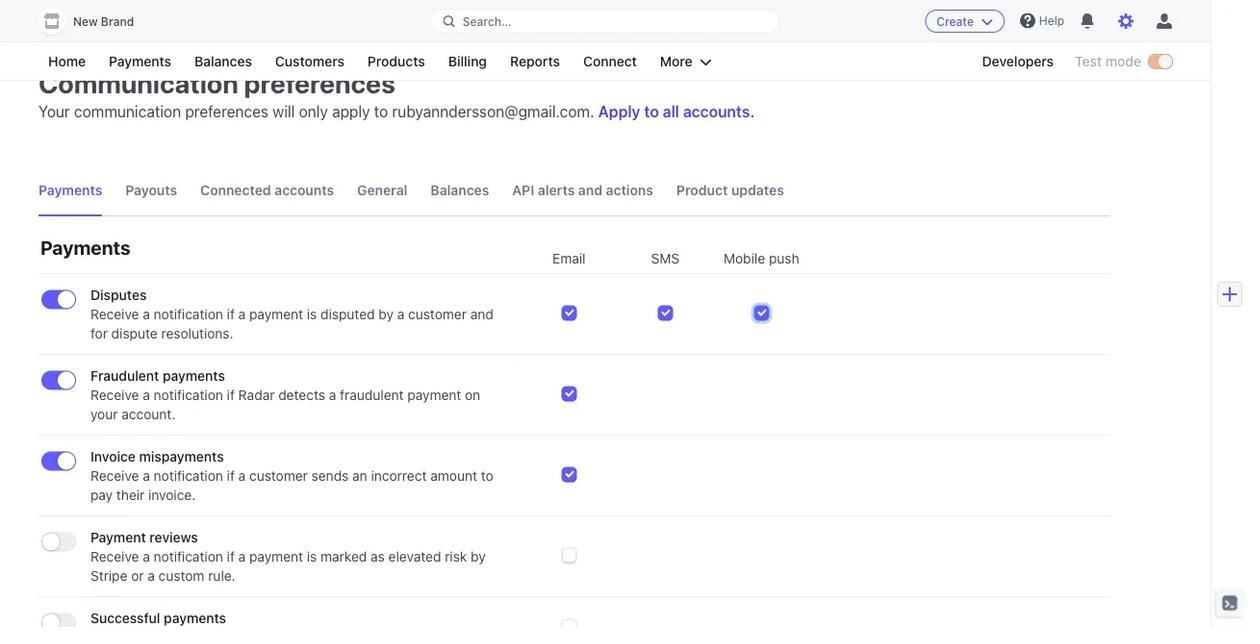 Task type: locate. For each thing, give the bounding box(es) containing it.
1 vertical spatial preferences
[[185, 103, 269, 121]]

is left "disputed"
[[307, 307, 317, 323]]

payments down the custom
[[164, 611, 226, 627]]

api
[[513, 182, 535, 198]]

4 notification from the top
[[154, 549, 223, 565]]

successful
[[91, 611, 160, 627]]

customer
[[408, 307, 467, 323], [249, 468, 308, 484]]

or
[[131, 569, 144, 584]]

balances left api
[[431, 182, 490, 198]]

if for reviews
[[227, 549, 235, 565]]

rule.
[[208, 569, 236, 584]]

an
[[353, 468, 368, 484]]

tab list
[[39, 166, 1111, 217]]

2 is from the top
[[307, 549, 317, 565]]

1 if from the top
[[227, 307, 235, 323]]

payments for fraudulent
[[163, 368, 225, 384]]

billing
[[448, 53, 487, 69]]

payment left on
[[408, 388, 462, 403]]

push
[[769, 251, 800, 267]]

notification down mispayments
[[154, 468, 223, 484]]

payments
[[109, 53, 171, 69], [39, 182, 102, 198], [40, 236, 131, 259]]

1 vertical spatial is
[[307, 549, 317, 565]]

Search… text field
[[432, 9, 779, 33]]

payouts
[[126, 182, 177, 198]]

preferences down the balances link
[[185, 103, 269, 121]]

1 is from the top
[[307, 307, 317, 323]]

to
[[374, 103, 388, 121], [645, 103, 659, 121], [481, 468, 494, 484]]

disputes
[[91, 287, 147, 303]]

payment reviews receive a notification if a payment is marked as elevated risk by stripe or a custom rule.
[[91, 530, 486, 584]]

stripe
[[91, 569, 128, 584]]

0 vertical spatial is
[[307, 307, 317, 323]]

and
[[579, 182, 603, 198], [471, 307, 494, 323]]

notification inside fraudulent payments receive a notification if radar detects a fraudulent payment on your account.
[[154, 388, 223, 403]]

receive inside fraudulent payments receive a notification if radar detects a fraudulent payment on your account.
[[91, 388, 139, 403]]

sms
[[651, 251, 680, 267]]

payments down your
[[39, 182, 102, 198]]

updates
[[732, 182, 785, 198]]

1 horizontal spatial by
[[471, 549, 486, 565]]

notification
[[154, 307, 223, 323], [154, 388, 223, 403], [154, 468, 223, 484], [154, 549, 223, 565]]

1 horizontal spatial balances
[[431, 182, 490, 198]]

products link
[[358, 50, 435, 73]]

account.
[[122, 407, 176, 423]]

balances
[[195, 53, 252, 69], [431, 182, 490, 198]]

if inside invoice mispayments receive a notification if a customer sends an incorrect amount to pay their invoice.
[[227, 468, 235, 484]]

0 horizontal spatial and
[[471, 307, 494, 323]]

receive
[[91, 307, 139, 323], [91, 388, 139, 403], [91, 468, 139, 484], [91, 549, 139, 565]]

receive down invoice
[[91, 468, 139, 484]]

customers link
[[266, 50, 354, 73]]

preferences up "only"
[[244, 67, 396, 99]]

1 notification from the top
[[154, 307, 223, 323]]

marked
[[321, 549, 367, 565]]

is
[[307, 307, 317, 323], [307, 549, 317, 565]]

customer left sends
[[249, 468, 308, 484]]

preferences
[[244, 67, 396, 99], [185, 103, 269, 121]]

1 vertical spatial payments
[[39, 182, 102, 198]]

3 if from the top
[[227, 468, 235, 484]]

to right amount
[[481, 468, 494, 484]]

alerts
[[538, 182, 575, 198]]

invoice
[[91, 449, 136, 465]]

4 receive from the top
[[91, 549, 139, 565]]

and right alerts
[[579, 182, 603, 198]]

and up on
[[471, 307, 494, 323]]

notification inside invoice mispayments receive a notification if a customer sends an incorrect amount to pay their invoice.
[[154, 468, 223, 484]]

invoice mispayments receive a notification if a customer sends an incorrect amount to pay their invoice.
[[91, 449, 494, 504]]

0 horizontal spatial customer
[[249, 468, 308, 484]]

1 horizontal spatial to
[[481, 468, 494, 484]]

0 horizontal spatial to
[[374, 103, 388, 121]]

0 vertical spatial payments
[[109, 53, 171, 69]]

by right "disputed"
[[379, 307, 394, 323]]

payments down brand
[[109, 53, 171, 69]]

is inside payment reviews receive a notification if a payment is marked as elevated risk by stripe or a custom rule.
[[307, 549, 317, 565]]

2 vertical spatial payments
[[40, 236, 131, 259]]

to left all
[[645, 103, 659, 121]]

successful payments
[[91, 611, 226, 627]]

0 vertical spatial and
[[579, 182, 603, 198]]

customer inside invoice mispayments receive a notification if a customer sends an incorrect amount to pay their invoice.
[[249, 468, 308, 484]]

create button
[[926, 10, 1005, 33]]

4 if from the top
[[227, 549, 235, 565]]

payment left marked
[[249, 549, 303, 565]]

payments down resolutions.
[[163, 368, 225, 384]]

by inside payment reviews receive a notification if a payment is marked as elevated risk by stripe or a custom rule.
[[471, 549, 486, 565]]

to right the apply
[[374, 103, 388, 121]]

if
[[227, 307, 235, 323], [227, 388, 235, 403], [227, 468, 235, 484], [227, 549, 235, 565]]

notification up account.
[[154, 388, 223, 403]]

if for mispayments
[[227, 468, 235, 484]]

on
[[465, 388, 481, 403]]

1 vertical spatial and
[[471, 307, 494, 323]]

notification inside disputes receive a notification if a payment is disputed by a customer and for dispute resolutions.
[[154, 307, 223, 323]]

test
[[1076, 53, 1103, 69]]

receive down payment
[[91, 549, 139, 565]]

0 vertical spatial payment
[[249, 307, 303, 323]]

Search… search field
[[432, 9, 779, 33]]

1 vertical spatial balances
[[431, 182, 490, 198]]

by right risk on the left bottom
[[471, 549, 486, 565]]

more
[[660, 53, 693, 69]]

3 receive from the top
[[91, 468, 139, 484]]

api alerts and actions
[[513, 182, 654, 198]]

receive down fraudulent
[[91, 388, 139, 403]]

0 vertical spatial by
[[379, 307, 394, 323]]

payment left "disputed"
[[249, 307, 303, 323]]

email
[[553, 251, 586, 267]]

if inside fraudulent payments receive a notification if radar detects a fraudulent payment on your account.
[[227, 388, 235, 403]]

1 vertical spatial payment
[[408, 388, 462, 403]]

payments
[[163, 368, 225, 384], [164, 611, 226, 627]]

payments inside fraudulent payments receive a notification if radar detects a fraudulent payment on your account.
[[163, 368, 225, 384]]

to inside invoice mispayments receive a notification if a customer sends an incorrect amount to pay their invoice.
[[481, 468, 494, 484]]

1 vertical spatial by
[[471, 549, 486, 565]]

tab list containing payments
[[39, 166, 1111, 217]]

0 vertical spatial balances
[[195, 53, 252, 69]]

receive inside invoice mispayments receive a notification if a customer sends an incorrect amount to pay their invoice.
[[91, 468, 139, 484]]

payments link
[[99, 50, 181, 73]]

is left marked
[[307, 549, 317, 565]]

all
[[663, 103, 680, 121]]

if inside payment reviews receive a notification if a payment is marked as elevated risk by stripe or a custom rule.
[[227, 549, 235, 565]]

3 notification from the top
[[154, 468, 223, 484]]

1 receive from the top
[[91, 307, 139, 323]]

notification inside payment reviews receive a notification if a payment is marked as elevated risk by stripe or a custom rule.
[[154, 549, 223, 565]]

2 if from the top
[[227, 388, 235, 403]]

a
[[143, 307, 150, 323], [238, 307, 246, 323], [397, 307, 405, 323], [143, 388, 150, 403], [329, 388, 336, 403], [143, 468, 150, 484], [238, 468, 246, 484], [143, 549, 150, 565], [238, 549, 246, 565], [148, 569, 155, 584]]

payment inside payment reviews receive a notification if a payment is marked as elevated risk by stripe or a custom rule.
[[249, 549, 303, 565]]

1 horizontal spatial customer
[[408, 307, 467, 323]]

more button
[[651, 50, 722, 73]]

accounts
[[275, 182, 334, 198]]

0 vertical spatial customer
[[408, 307, 467, 323]]

receive down disputes
[[91, 307, 139, 323]]

brand
[[101, 15, 134, 28]]

fraudulent
[[340, 388, 404, 403]]

2 notification from the top
[[154, 388, 223, 403]]

customer up on
[[408, 307, 467, 323]]

notification up resolutions.
[[154, 307, 223, 323]]

0 horizontal spatial by
[[379, 307, 394, 323]]

payment inside disputes receive a notification if a payment is disputed by a customer and for dispute resolutions.
[[249, 307, 303, 323]]

1 vertical spatial payments
[[164, 611, 226, 627]]

payment
[[249, 307, 303, 323], [408, 388, 462, 403], [249, 549, 303, 565]]

risk
[[445, 549, 467, 565]]

notification up the custom
[[154, 549, 223, 565]]

1 horizontal spatial and
[[579, 182, 603, 198]]

product
[[677, 182, 728, 198]]

1 vertical spatial customer
[[249, 468, 308, 484]]

receive inside payment reviews receive a notification if a payment is marked as elevated risk by stripe or a custom rule.
[[91, 549, 139, 565]]

developers link
[[973, 50, 1064, 73]]

0 vertical spatial payments
[[163, 368, 225, 384]]

payments up disputes
[[40, 236, 131, 259]]

general
[[357, 182, 408, 198]]

by inside disputes receive a notification if a payment is disputed by a customer and for dispute resolutions.
[[379, 307, 394, 323]]

receive for invoice
[[91, 468, 139, 484]]

fraudulent
[[91, 368, 159, 384]]

balances right payments link
[[195, 53, 252, 69]]

2 vertical spatial payment
[[249, 549, 303, 565]]

2 receive from the top
[[91, 388, 139, 403]]



Task type: vqa. For each thing, say whether or not it's contained in the screenshot.
amount
yes



Task type: describe. For each thing, give the bounding box(es) containing it.
notification for reviews
[[154, 549, 223, 565]]

disputes receive a notification if a payment is disputed by a customer and for dispute resolutions.
[[91, 287, 494, 342]]

apply to all accounts. button
[[599, 103, 755, 121]]

incorrect
[[371, 468, 427, 484]]

detects
[[279, 388, 325, 403]]

new
[[73, 15, 98, 28]]

their
[[116, 488, 145, 504]]

custom
[[159, 569, 205, 584]]

receive for fraudulent
[[91, 388, 139, 403]]

2 horizontal spatial to
[[645, 103, 659, 121]]

connected
[[200, 182, 271, 198]]

your
[[39, 103, 70, 121]]

help button
[[1013, 5, 1073, 36]]

elevated
[[389, 549, 441, 565]]

communication
[[39, 67, 239, 99]]

connected accounts
[[200, 182, 334, 198]]

for
[[91, 326, 108, 342]]

billing link
[[439, 50, 497, 73]]

search…
[[463, 14, 512, 28]]

customer inside disputes receive a notification if a payment is disputed by a customer and for dispute resolutions.
[[408, 307, 467, 323]]

if inside disputes receive a notification if a payment is disputed by a customer and for dispute resolutions.
[[227, 307, 235, 323]]

mobile
[[724, 251, 766, 267]]

receive inside disputes receive a notification if a payment is disputed by a customer and for dispute resolutions.
[[91, 307, 139, 323]]

disputed
[[321, 307, 375, 323]]

receive for payment
[[91, 549, 139, 565]]

accounts.
[[684, 103, 755, 121]]

balances link
[[185, 50, 262, 73]]

notification for payments
[[154, 388, 223, 403]]

0 vertical spatial preferences
[[244, 67, 396, 99]]

apply
[[332, 103, 370, 121]]

notification for mispayments
[[154, 468, 223, 484]]

radar
[[238, 388, 275, 403]]

reports link
[[501, 50, 570, 73]]

mispayments
[[139, 449, 224, 465]]

is inside disputes receive a notification if a payment is disputed by a customer and for dispute resolutions.
[[307, 307, 317, 323]]

sends
[[312, 468, 349, 484]]

test mode
[[1076, 53, 1142, 69]]

help
[[1040, 14, 1065, 27]]

rubyanndersson@gmail.com.
[[392, 103, 595, 121]]

resolutions.
[[161, 326, 234, 342]]

payments for successful
[[164, 611, 226, 627]]

reports
[[510, 53, 560, 69]]

only
[[299, 103, 328, 121]]

communication
[[74, 103, 181, 121]]

0 horizontal spatial balances
[[195, 53, 252, 69]]

mobile push
[[724, 251, 800, 267]]

amount
[[431, 468, 478, 484]]

payments for communication preferences
[[39, 182, 102, 198]]

create
[[937, 14, 974, 28]]

customers
[[275, 53, 345, 69]]

payment inside fraudulent payments receive a notification if radar detects a fraudulent payment on your account.
[[408, 388, 462, 403]]

products
[[368, 53, 425, 69]]

will
[[273, 103, 295, 121]]

invoice.
[[148, 488, 196, 504]]

dispute
[[111, 326, 158, 342]]

connect link
[[574, 50, 647, 73]]

payment
[[91, 530, 146, 546]]

communication preferences your communication preferences will only apply to rubyanndersson@gmail.com. apply to all accounts.
[[39, 67, 755, 121]]

actions
[[606, 182, 654, 198]]

pay
[[91, 488, 113, 504]]

as
[[371, 549, 385, 565]]

reviews
[[150, 530, 198, 546]]

new brand
[[73, 15, 134, 28]]

if for payments
[[227, 388, 235, 403]]

apply
[[599, 103, 641, 121]]

connect
[[583, 53, 637, 69]]

home
[[48, 53, 86, 69]]

mode
[[1106, 53, 1142, 69]]

product updates
[[677, 182, 785, 198]]

and inside disputes receive a notification if a payment is disputed by a customer and for dispute resolutions.
[[471, 307, 494, 323]]

home link
[[39, 50, 95, 73]]

balances inside tab list
[[431, 182, 490, 198]]

new brand button
[[39, 8, 153, 35]]

payments for payments
[[40, 236, 131, 259]]

your
[[91, 407, 118, 423]]

developers
[[983, 53, 1054, 69]]

fraudulent payments receive a notification if radar detects a fraudulent payment on your account.
[[91, 368, 481, 423]]



